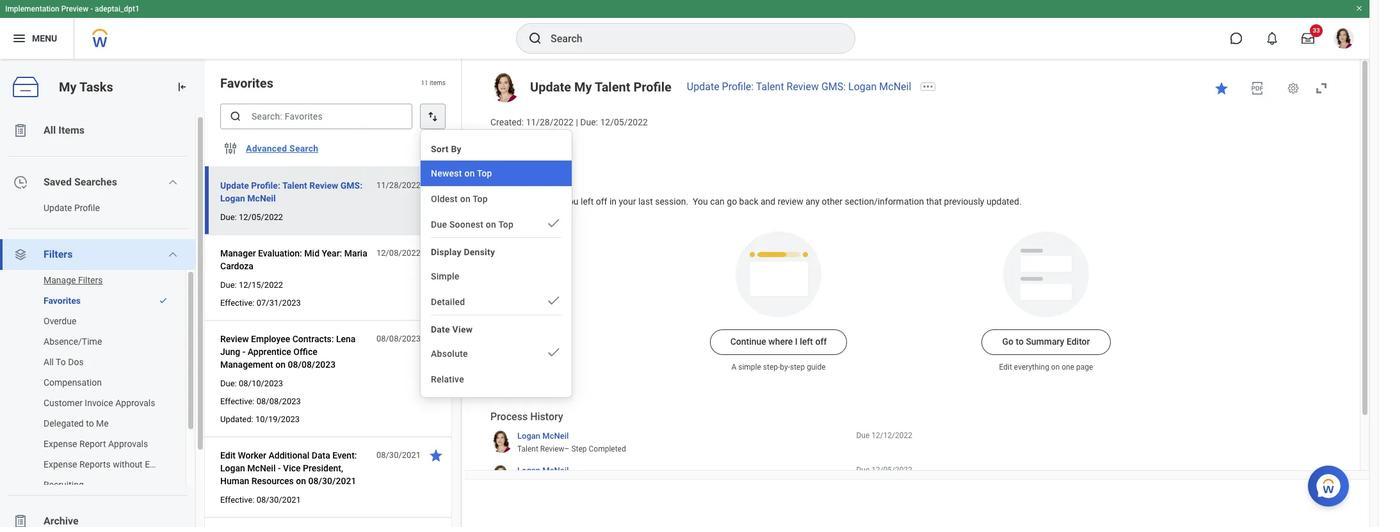 Task type: vqa. For each thing, say whether or not it's contained in the screenshot.
bottommost Expense
yes



Task type: describe. For each thing, give the bounding box(es) containing it.
search image inside item list element
[[229, 110, 242, 123]]

management
[[220, 360, 273, 370]]

on inside edit worker additional data event: logan mcneil - vice president, human resources on 08/30/2021
[[296, 476, 306, 487]]

to
[[56, 357, 66, 368]]

my tasks
[[59, 79, 113, 95]]

absence/time
[[44, 337, 102, 347]]

all for all items
[[44, 124, 56, 136]]

2 vertical spatial top
[[499, 220, 514, 230]]

left inside the welcome back this is where you left off in your last session.  you can go back and review any other section/information that previously updated.
[[581, 196, 594, 207]]

continue
[[731, 337, 767, 347]]

dos
[[68, 357, 84, 368]]

overdue
[[44, 316, 76, 327]]

on left one
[[1052, 363, 1060, 372]]

section/information
[[845, 196, 924, 207]]

cardoza
[[220, 261, 254, 272]]

–
[[565, 445, 570, 454]]

manage filters
[[44, 275, 103, 286]]

Search: Favorites text field
[[220, 104, 412, 129]]

due soonest on top button
[[421, 212, 572, 238]]

12/12/2022
[[872, 432, 913, 441]]

0 horizontal spatial 08/30/2021
[[257, 496, 301, 505]]

lena
[[336, 334, 356, 345]]

by
[[451, 144, 462, 154]]

edit worker additional data event: logan mcneil - vice president, human resources on 08/30/2021 button
[[220, 448, 370, 489]]

year:
[[322, 248, 342, 259]]

star image for edit worker additional data event: logan mcneil - vice president, human resources on 08/30/2021
[[428, 448, 444, 464]]

all items
[[44, 124, 85, 136]]

talent review – step completed
[[517, 445, 626, 454]]

where inside button
[[769, 337, 793, 347]]

manager evaluation: mid year: maria cardoza button
[[220, 246, 370, 274]]

evaluation:
[[258, 248, 302, 259]]

08/30/2021 inside edit worker additional data event: logan mcneil - vice president, human resources on 08/30/2021
[[308, 476, 356, 487]]

page
[[1077, 363, 1094, 372]]

update up created: 11/28/2022 | due: 12/05/2022
[[530, 79, 571, 95]]

clipboard image inside all items button
[[13, 123, 28, 138]]

process
[[491, 411, 528, 424]]

due for due 12/05/2022
[[857, 467, 870, 475]]

justify image
[[12, 31, 27, 46]]

go to summary editor
[[1003, 337, 1090, 347]]

0 vertical spatial gms:
[[822, 81, 846, 93]]

logan mcneil button for due 12/05/2022
[[517, 466, 569, 477]]

absolute button
[[421, 341, 572, 367]]

due for due soonest on top
[[431, 220, 447, 230]]

delegated to me
[[44, 419, 109, 429]]

talent inside the update profile: talent review gms: logan mcneil
[[282, 181, 307, 191]]

due: 12/05/2022
[[220, 213, 283, 222]]

expense for expense report approvals
[[44, 439, 77, 450]]

configure image
[[223, 141, 238, 156]]

effective: for review employee contracts: lena jung - apprentice office management on 08/08/2023
[[220, 397, 255, 407]]

items
[[430, 80, 446, 87]]

where inside the welcome back this is where you left off in your last session.  you can go back and review any other section/information that previously updated.
[[538, 196, 562, 207]]

profile: inside update profile: talent review gms: logan mcneil button
[[251, 181, 280, 191]]

items
[[58, 124, 85, 136]]

on right oldest
[[460, 194, 471, 204]]

all to dos button
[[0, 352, 173, 373]]

guide
[[807, 363, 826, 372]]

08/10/2023
[[239, 379, 283, 389]]

due: for review employee contracts: lena jung - apprentice office management on 08/08/2023
[[220, 379, 237, 389]]

to for summary
[[1016, 337, 1024, 347]]

president,
[[303, 464, 343, 474]]

editor
[[1067, 337, 1090, 347]]

report
[[79, 439, 106, 450]]

edit for edit worker additional data event: logan mcneil - vice president, human resources on 08/30/2021
[[220, 451, 236, 461]]

compensation
[[44, 378, 102, 388]]

created: 11/28/2022 | due: 12/05/2022
[[491, 117, 648, 127]]

continue where i left off button
[[710, 330, 848, 356]]

can go
[[710, 196, 737, 207]]

clock check image
[[13, 175, 28, 190]]

in
[[610, 196, 617, 207]]

- inside edit worker additional data event: logan mcneil - vice president, human resources on 08/30/2021
[[278, 464, 281, 474]]

continue where i left off
[[731, 337, 827, 347]]

employee's photo (logan mcneil) image
[[491, 73, 520, 102]]

completed
[[589, 445, 626, 454]]

a
[[732, 363, 737, 372]]

step
[[572, 445, 587, 454]]

profile logan mcneil image
[[1334, 28, 1355, 51]]

date view
[[431, 325, 473, 335]]

implementation
[[5, 4, 59, 13]]

mcneil inside button
[[247, 193, 276, 204]]

effective: for manager evaluation: mid year: maria cardoza
[[220, 298, 255, 308]]

11 items
[[421, 80, 446, 87]]

perspective image
[[13, 247, 28, 263]]

me
[[96, 419, 109, 429]]

star image for manager evaluation: mid year: maria cardoza
[[428, 246, 444, 261]]

effective: 08/08/2023
[[220, 397, 301, 407]]

due: for update profile: talent review gms: logan mcneil
[[220, 213, 237, 222]]

jung
[[220, 347, 240, 357]]

display density
[[431, 247, 495, 257]]

relative button
[[421, 367, 572, 393]]

update my talent profile
[[530, 79, 672, 95]]

office
[[293, 347, 318, 357]]

due: right |
[[580, 117, 598, 127]]

update profile
[[44, 203, 100, 213]]

favorites inside button
[[44, 296, 81, 306]]

inbox large image
[[1302, 32, 1315, 45]]

33 button
[[1294, 24, 1323, 53]]

edit worker additional data event: logan mcneil - vice president, human resources on 08/30/2021
[[220, 451, 357, 487]]

soonest
[[450, 220, 484, 230]]

logan mcneil button for due 12/12/2022
[[517, 431, 569, 442]]

update down the search workday search box in the top of the page
[[687, 81, 720, 93]]

expense reports without exceptions button
[[0, 455, 189, 475]]

expense report approvals button
[[0, 434, 173, 455]]

2 clipboard image from the top
[[13, 514, 28, 528]]

all to dos
[[44, 357, 84, 368]]

history
[[530, 411, 563, 424]]

updated: 10/19/2023
[[220, 415, 300, 425]]

on inside button
[[465, 168, 475, 179]]

close environment banner image
[[1356, 4, 1364, 12]]

1 horizontal spatial my
[[574, 79, 592, 95]]

session.
[[655, 196, 689, 207]]

check image
[[546, 216, 562, 231]]

on inside review employee contracts: lena jung - apprentice office management on 08/08/2023
[[276, 360, 286, 370]]

any
[[806, 196, 820, 207]]

on right soonest
[[486, 220, 496, 230]]

manage filters button
[[0, 270, 173, 291]]

mid
[[304, 248, 320, 259]]

off inside continue where i left off button
[[816, 337, 827, 347]]

due: 12/15/2022
[[220, 281, 283, 290]]

star image for review employee contracts: lena jung - apprentice office management on 08/08/2023
[[428, 332, 444, 347]]

check image for detailed
[[546, 293, 562, 309]]

due 12/12/2022
[[857, 432, 913, 441]]

gear image
[[1287, 82, 1300, 95]]

update inside the update profile "button"
[[44, 203, 72, 213]]

review employee contracts: lena jung - apprentice office management on 08/08/2023 button
[[220, 332, 370, 373]]

check image for absolute
[[546, 345, 562, 361]]

date
[[431, 325, 450, 335]]

2 vertical spatial 08/08/2023
[[257, 397, 301, 407]]

oldest
[[431, 194, 458, 204]]

logan mcneil for due 12/05/2022
[[517, 467, 569, 476]]

simple
[[739, 363, 761, 372]]

search
[[289, 143, 318, 154]]

update profile button
[[0, 198, 183, 218]]

go to summary editor button
[[982, 330, 1111, 356]]

mcneil inside edit worker additional data event: logan mcneil - vice president, human resources on 08/30/2021
[[247, 464, 276, 474]]

review inside review employee contracts: lena jung - apprentice office management on 08/08/2023
[[220, 334, 249, 345]]

favorites inside item list element
[[220, 76, 273, 91]]

go
[[1003, 337, 1014, 347]]

effective: 07/31/2023
[[220, 298, 301, 308]]

talent inside the process history region
[[517, 445, 539, 454]]



Task type: locate. For each thing, give the bounding box(es) containing it.
0 vertical spatial where
[[538, 196, 562, 207]]

1 vertical spatial update profile: talent review gms: logan mcneil
[[220, 181, 363, 204]]

2 all from the top
[[44, 357, 54, 368]]

logan mcneil button
[[517, 431, 569, 442], [517, 466, 569, 477]]

filters inside dropdown button
[[44, 248, 73, 261]]

all left items
[[44, 124, 56, 136]]

1 vertical spatial left
[[800, 337, 813, 347]]

edit down go
[[999, 363, 1012, 372]]

12/05/2022 for due 12/05/2022
[[872, 467, 913, 475]]

star image
[[1214, 81, 1230, 96], [428, 178, 444, 193], [428, 246, 444, 261], [428, 332, 444, 347], [428, 448, 444, 464]]

3 effective: from the top
[[220, 496, 255, 505]]

1 vertical spatial gms:
[[341, 181, 363, 191]]

0 horizontal spatial profile
[[74, 203, 100, 213]]

0 vertical spatial approvals
[[115, 398, 155, 409]]

0 horizontal spatial filters
[[44, 248, 73, 261]]

delegated
[[44, 419, 84, 429]]

due: for manager evaluation: mid year: maria cardoza
[[220, 281, 237, 290]]

approvals
[[115, 398, 155, 409], [108, 439, 148, 450]]

this
[[510, 196, 527, 207]]

expense inside button
[[44, 460, 77, 470]]

2 vertical spatial due
[[857, 467, 870, 475]]

expense up recruiting
[[44, 460, 77, 470]]

2 effective: from the top
[[220, 397, 255, 407]]

2 vertical spatial effective:
[[220, 496, 255, 505]]

1 expense from the top
[[44, 439, 77, 450]]

approvals for expense report approvals
[[108, 439, 148, 450]]

i
[[795, 337, 798, 347]]

you
[[564, 196, 579, 207]]

simple button
[[421, 264, 572, 289]]

view
[[453, 325, 473, 335]]

logan mcneil button down –
[[517, 466, 569, 477]]

logan mcneil for due 12/12/2022
[[517, 432, 569, 441]]

0 vertical spatial off
[[596, 196, 607, 207]]

due left 12/12/2022 in the bottom of the page
[[857, 432, 870, 441]]

check image inside detailed button
[[546, 293, 562, 309]]

12/05/2022 inside the process history region
[[872, 467, 913, 475]]

menu containing sort by
[[421, 135, 572, 393]]

top for oldest on top
[[473, 194, 488, 204]]

2 list from the top
[[0, 270, 195, 496]]

1 horizontal spatial favorites
[[220, 76, 273, 91]]

1 horizontal spatial search image
[[528, 31, 543, 46]]

to right go
[[1016, 337, 1024, 347]]

0 vertical spatial profile:
[[722, 81, 754, 93]]

list containing all items
[[0, 115, 205, 528]]

due: down cardoza on the left
[[220, 281, 237, 290]]

1 vertical spatial off
[[816, 337, 827, 347]]

left right i
[[800, 337, 813, 347]]

0 vertical spatial edit
[[999, 363, 1012, 372]]

2 horizontal spatial 12/05/2022
[[872, 467, 913, 475]]

left right you
[[581, 196, 594, 207]]

my up |
[[574, 79, 592, 95]]

notifications large image
[[1266, 32, 1279, 45]]

1 horizontal spatial edit
[[999, 363, 1012, 372]]

check image
[[546, 293, 562, 309], [159, 297, 168, 305], [546, 345, 562, 361]]

1 vertical spatial due
[[857, 432, 870, 441]]

process history region
[[491, 411, 913, 494]]

where left i
[[769, 337, 793, 347]]

apprentice
[[248, 347, 291, 357]]

effective: up updated: at the bottom
[[220, 397, 255, 407]]

- up management at bottom left
[[243, 347, 246, 357]]

approvals up without
[[108, 439, 148, 450]]

event:
[[333, 451, 357, 461]]

12/05/2022 down update my talent profile
[[600, 117, 648, 127]]

newest
[[431, 168, 462, 179]]

- inside menu banner
[[90, 4, 93, 13]]

top inside button
[[477, 168, 492, 179]]

1 horizontal spatial off
[[816, 337, 827, 347]]

- left "vice"
[[278, 464, 281, 474]]

expense
[[44, 439, 77, 450], [44, 460, 77, 470]]

relative
[[431, 375, 464, 385]]

08/30/2021 down resources
[[257, 496, 301, 505]]

a simple step-by-step guide
[[732, 363, 826, 372]]

1 horizontal spatial left
[[800, 337, 813, 347]]

1 horizontal spatial 11/28/2022
[[526, 117, 574, 127]]

edit for edit everything on one page
[[999, 363, 1012, 372]]

- right preview
[[90, 4, 93, 13]]

1 horizontal spatial -
[[243, 347, 246, 357]]

11
[[421, 80, 428, 87]]

advanced search button
[[241, 136, 324, 161]]

sort
[[431, 144, 449, 154]]

Search Workday  search field
[[551, 24, 829, 53]]

top
[[477, 168, 492, 179], [473, 194, 488, 204], [499, 220, 514, 230]]

saved
[[44, 176, 72, 188]]

0 vertical spatial logan mcneil
[[517, 432, 569, 441]]

12/08/2022
[[377, 248, 421, 258]]

update up due: 12/05/2022
[[220, 181, 249, 191]]

0 horizontal spatial 12/05/2022
[[239, 213, 283, 222]]

newest on top button
[[421, 161, 572, 186]]

review inside the process history region
[[540, 445, 565, 454]]

all inside button
[[44, 124, 56, 136]]

1 all from the top
[[44, 124, 56, 136]]

1 vertical spatial -
[[243, 347, 246, 357]]

back
[[536, 179, 558, 191]]

1 horizontal spatial filters
[[78, 275, 103, 286]]

0 vertical spatial filters
[[44, 248, 73, 261]]

0 vertical spatial search image
[[528, 31, 543, 46]]

fullscreen image
[[1314, 81, 1330, 96]]

view printable version (pdf) image
[[1250, 81, 1266, 96]]

1 vertical spatial expense
[[44, 460, 77, 470]]

effective:
[[220, 298, 255, 308], [220, 397, 255, 407], [220, 496, 255, 505]]

1 vertical spatial filters
[[78, 275, 103, 286]]

2 horizontal spatial 08/30/2021
[[377, 451, 421, 460]]

on down "vice"
[[296, 476, 306, 487]]

preview
[[61, 4, 88, 13]]

1 vertical spatial top
[[473, 194, 488, 204]]

saved searches
[[44, 176, 117, 188]]

1 horizontal spatial gms:
[[822, 81, 846, 93]]

08/30/2021 down the president,
[[308, 476, 356, 487]]

update profile: talent review gms: logan mcneil inside update profile: talent review gms: logan mcneil button
[[220, 181, 363, 204]]

list containing manage filters
[[0, 270, 195, 496]]

profile inside "button"
[[74, 203, 100, 213]]

0 vertical spatial due
[[431, 220, 447, 230]]

1 vertical spatial edit
[[220, 451, 236, 461]]

approvals for customer invoice approvals
[[115, 398, 155, 409]]

1 vertical spatial favorites
[[44, 296, 81, 306]]

1 vertical spatial where
[[769, 337, 793, 347]]

edit everything on one page
[[999, 363, 1094, 372]]

to left me
[[86, 419, 94, 429]]

welcome
[[491, 179, 533, 191]]

left inside button
[[800, 337, 813, 347]]

customer invoice approvals button
[[0, 393, 173, 414]]

process history
[[491, 411, 563, 424]]

update inside the update profile: talent review gms: logan mcneil
[[220, 181, 249, 191]]

12/05/2022 inside item list element
[[239, 213, 283, 222]]

filters inside button
[[78, 275, 103, 286]]

expense report approvals
[[44, 439, 148, 450]]

0 horizontal spatial update profile: talent review gms: logan mcneil
[[220, 181, 363, 204]]

0 vertical spatial favorites
[[220, 76, 273, 91]]

logan inside the update profile: talent review gms: logan mcneil
[[220, 193, 245, 204]]

to inside button
[[86, 419, 94, 429]]

other
[[822, 196, 843, 207]]

1 logan mcneil button from the top
[[517, 431, 569, 442]]

compensation button
[[0, 373, 173, 393]]

to
[[1016, 337, 1024, 347], [86, 419, 94, 429]]

last
[[639, 196, 653, 207]]

and review
[[761, 196, 804, 207]]

2 vertical spatial -
[[278, 464, 281, 474]]

0 vertical spatial effective:
[[220, 298, 255, 308]]

12/05/2022 for due: 12/05/2022
[[239, 213, 283, 222]]

logan inside edit worker additional data event: logan mcneil - vice president, human resources on 08/30/2021
[[220, 464, 245, 474]]

on
[[465, 168, 475, 179], [460, 194, 471, 204], [486, 220, 496, 230], [276, 360, 286, 370], [1052, 363, 1060, 372], [296, 476, 306, 487]]

review
[[787, 81, 819, 93], [310, 181, 338, 191], [220, 334, 249, 345], [540, 445, 565, 454]]

0 vertical spatial profile
[[634, 79, 672, 95]]

where down back
[[538, 196, 562, 207]]

-
[[90, 4, 93, 13], [243, 347, 246, 357], [278, 464, 281, 474]]

step-
[[763, 363, 780, 372]]

to inside button
[[1016, 337, 1024, 347]]

1 vertical spatial all
[[44, 357, 54, 368]]

off left 'in'
[[596, 196, 607, 207]]

1 vertical spatial clipboard image
[[13, 514, 28, 528]]

manage
[[44, 275, 76, 286]]

without
[[113, 460, 143, 470]]

0 horizontal spatial where
[[538, 196, 562, 207]]

1 list from the top
[[0, 115, 205, 528]]

0 vertical spatial all
[[44, 124, 56, 136]]

1 clipboard image from the top
[[13, 123, 28, 138]]

0 vertical spatial clipboard image
[[13, 123, 28, 138]]

1 vertical spatial 08/08/2023
[[288, 360, 336, 370]]

top up due soonest on top
[[473, 194, 488, 204]]

1 vertical spatial 12/05/2022
[[239, 213, 283, 222]]

approvals right invoice on the bottom of the page
[[115, 398, 155, 409]]

1 vertical spatial logan mcneil
[[517, 467, 569, 476]]

08/08/2023 up 10/19/2023
[[257, 397, 301, 407]]

my tasks element
[[0, 59, 205, 528]]

0 horizontal spatial off
[[596, 196, 607, 207]]

logan mcneil down "history"
[[517, 432, 569, 441]]

0 horizontal spatial profile:
[[251, 181, 280, 191]]

1 horizontal spatial profile:
[[722, 81, 754, 93]]

- inside review employee contracts: lena jung - apprentice office management on 08/08/2023
[[243, 347, 246, 357]]

1 vertical spatial profile
[[74, 203, 100, 213]]

08/08/2023 inside review employee contracts: lena jung - apprentice office management on 08/08/2023
[[288, 360, 336, 370]]

08/08/2023 left 'date'
[[377, 334, 421, 344]]

my left tasks
[[59, 79, 77, 95]]

top down this
[[499, 220, 514, 230]]

sort by
[[431, 144, 462, 154]]

2 vertical spatial 12/05/2022
[[872, 467, 913, 475]]

12/15/2022
[[239, 281, 283, 290]]

due: down management at bottom left
[[220, 379, 237, 389]]

0 vertical spatial update profile: talent review gms: logan mcneil
[[687, 81, 912, 93]]

search image
[[528, 31, 543, 46], [229, 110, 242, 123]]

edit
[[999, 363, 1012, 372], [220, 451, 236, 461]]

gms: inside button
[[341, 181, 363, 191]]

update
[[530, 79, 571, 95], [687, 81, 720, 93], [220, 181, 249, 191], [44, 203, 72, 213]]

logan mcneil button down "history"
[[517, 431, 569, 442]]

0 vertical spatial top
[[477, 168, 492, 179]]

0 horizontal spatial -
[[90, 4, 93, 13]]

all for all to dos
[[44, 357, 54, 368]]

0 vertical spatial expense
[[44, 439, 77, 450]]

menu button
[[0, 18, 74, 59]]

|
[[576, 117, 578, 127]]

1 effective: from the top
[[220, 298, 255, 308]]

effective: down due: 12/15/2022
[[220, 298, 255, 308]]

invoice
[[85, 398, 113, 409]]

08/30/2021
[[377, 451, 421, 460], [308, 476, 356, 487], [257, 496, 301, 505]]

1 vertical spatial logan mcneil button
[[517, 466, 569, 477]]

1 vertical spatial approvals
[[108, 439, 148, 450]]

0 horizontal spatial favorites
[[44, 296, 81, 306]]

off inside the welcome back this is where you left off in your last session.  you can go back and review any other section/information that previously updated.
[[596, 196, 607, 207]]

0 horizontal spatial my
[[59, 79, 77, 95]]

2 logan mcneil from the top
[[517, 467, 569, 476]]

expense inside button
[[44, 439, 77, 450]]

on right newest
[[465, 168, 475, 179]]

all inside button
[[44, 357, 54, 368]]

reports
[[79, 460, 111, 470]]

additional
[[269, 451, 310, 461]]

update down saved
[[44, 203, 72, 213]]

saved searches button
[[0, 167, 195, 198]]

filters up manage
[[44, 248, 73, 261]]

menu
[[421, 135, 572, 393]]

to for me
[[86, 419, 94, 429]]

1 horizontal spatial 08/30/2021
[[308, 476, 356, 487]]

all items button
[[0, 115, 195, 146]]

logan mcneil down –
[[517, 467, 569, 476]]

clipboard image
[[13, 123, 28, 138], [13, 514, 28, 528]]

off right i
[[816, 337, 827, 347]]

0 horizontal spatial edit
[[220, 451, 236, 461]]

maria
[[344, 248, 367, 259]]

customer invoice approvals
[[44, 398, 155, 409]]

0 vertical spatial -
[[90, 4, 93, 13]]

0 vertical spatial 08/30/2021
[[377, 451, 421, 460]]

due: up manager
[[220, 213, 237, 222]]

due inside button
[[431, 220, 447, 230]]

08/08/2023
[[377, 334, 421, 344], [288, 360, 336, 370], [257, 397, 301, 407]]

0 vertical spatial left
[[581, 196, 594, 207]]

2 horizontal spatial -
[[278, 464, 281, 474]]

chevron down image
[[168, 250, 178, 260]]

menu banner
[[0, 0, 1370, 59]]

0 vertical spatial logan mcneil button
[[517, 431, 569, 442]]

where
[[538, 196, 562, 207], [769, 337, 793, 347]]

edit left "worker"
[[220, 451, 236, 461]]

newest on top
[[431, 168, 492, 179]]

review employee contracts: lena jung - apprentice office management on 08/08/2023
[[220, 334, 356, 370]]

0 vertical spatial to
[[1016, 337, 1024, 347]]

2 logan mcneil button from the top
[[517, 466, 569, 477]]

0 horizontal spatial to
[[86, 419, 94, 429]]

profile down saved searches
[[74, 203, 100, 213]]

2 expense from the top
[[44, 460, 77, 470]]

filters
[[44, 248, 73, 261], [78, 275, 103, 286]]

due down due 12/12/2022 at the right bottom of the page
[[857, 467, 870, 475]]

check image inside the absolute 'button'
[[546, 345, 562, 361]]

search image inside menu banner
[[528, 31, 543, 46]]

1 vertical spatial to
[[86, 419, 94, 429]]

1 logan mcneil from the top
[[517, 432, 569, 441]]

list inside my tasks element
[[0, 270, 195, 496]]

on down apprentice
[[276, 360, 286, 370]]

08/30/2021 right event:
[[377, 451, 421, 460]]

all left 'to'
[[44, 357, 54, 368]]

tasks
[[79, 79, 113, 95]]

0 horizontal spatial gms:
[[341, 181, 363, 191]]

1 horizontal spatial update profile: talent review gms: logan mcneil
[[687, 81, 912, 93]]

oldest on top
[[431, 194, 488, 204]]

review inside the update profile: talent review gms: logan mcneil
[[310, 181, 338, 191]]

summary
[[1026, 337, 1065, 347]]

expense for expense reports without exceptions
[[44, 460, 77, 470]]

updated.
[[987, 196, 1022, 207]]

11/28/2022 inside item list element
[[377, 181, 421, 190]]

1 vertical spatial profile:
[[251, 181, 280, 191]]

implementation preview -   adeptai_dpt1
[[5, 4, 140, 13]]

created:
[[491, 117, 524, 127]]

due down oldest
[[431, 220, 447, 230]]

1 vertical spatial 08/30/2021
[[308, 476, 356, 487]]

08/08/2023 down office
[[288, 360, 336, 370]]

delegated to me button
[[0, 414, 173, 434]]

1 horizontal spatial where
[[769, 337, 793, 347]]

vice
[[283, 464, 301, 474]]

effective: down human on the bottom of page
[[220, 496, 255, 505]]

item list element
[[205, 59, 462, 528]]

0 vertical spatial 12/05/2022
[[600, 117, 648, 127]]

contracts:
[[293, 334, 334, 345]]

2 vertical spatial 08/30/2021
[[257, 496, 301, 505]]

detailed button
[[421, 289, 572, 315]]

update profile: talent review gms: logan mcneil
[[687, 81, 912, 93], [220, 181, 363, 204]]

33
[[1313, 27, 1320, 34]]

oldest on top button
[[421, 186, 572, 212]]

chevron down image
[[168, 177, 178, 188]]

0 vertical spatial 11/28/2022
[[526, 117, 574, 127]]

list
[[0, 115, 205, 528], [0, 270, 195, 496]]

profile down the search workday search box in the top of the page
[[634, 79, 672, 95]]

1 vertical spatial effective:
[[220, 397, 255, 407]]

0 vertical spatial 08/08/2023
[[377, 334, 421, 344]]

1 horizontal spatial 12/05/2022
[[600, 117, 648, 127]]

recruiting button
[[0, 475, 173, 496]]

filters up favorites button
[[78, 275, 103, 286]]

1 horizontal spatial profile
[[634, 79, 672, 95]]

top for newest on top
[[477, 168, 492, 179]]

top up the oldest on top button
[[477, 168, 492, 179]]

data
[[312, 451, 330, 461]]

sort image
[[427, 110, 439, 123]]

1 vertical spatial search image
[[229, 110, 242, 123]]

12/05/2022 up evaluation:
[[239, 213, 283, 222]]

0 horizontal spatial left
[[581, 196, 594, 207]]

0 horizontal spatial 11/28/2022
[[377, 181, 421, 190]]

absence/time button
[[0, 332, 173, 352]]

your
[[619, 196, 636, 207]]

menu
[[32, 33, 57, 43]]

due for due 12/12/2022
[[857, 432, 870, 441]]

0 horizontal spatial search image
[[229, 110, 242, 123]]

welcome back this is where you left off in your last session.  you can go back and review any other section/information that previously updated.
[[491, 179, 1022, 207]]

transformation import image
[[175, 81, 188, 94]]

edit inside edit worker additional data event: logan mcneil - vice president, human resources on 08/30/2021
[[220, 451, 236, 461]]

expense down delegated
[[44, 439, 77, 450]]

1 horizontal spatial to
[[1016, 337, 1024, 347]]

12/05/2022 down 12/12/2022 in the bottom of the page
[[872, 467, 913, 475]]

07/31/2023
[[257, 298, 301, 308]]

star image for update profile: talent review gms: logan mcneil
[[428, 178, 444, 193]]

1 vertical spatial 11/28/2022
[[377, 181, 421, 190]]



